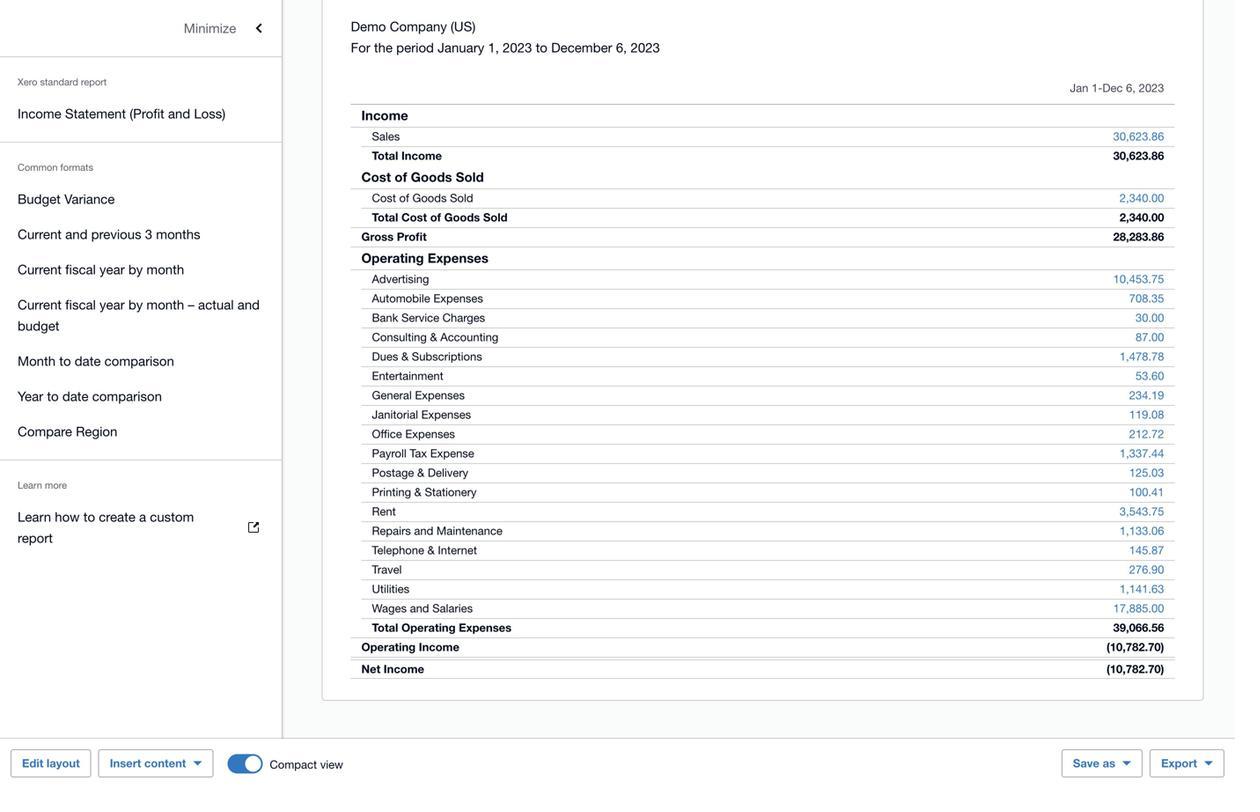 Task type: vqa. For each thing, say whether or not it's contained in the screenshot.


Task type: describe. For each thing, give the bounding box(es) containing it.
report inside learn how to create a custom report
[[18, 530, 53, 546]]

export
[[1162, 756, 1198, 770]]

708.35
[[1130, 291, 1165, 305]]

learn how to create a custom report link
[[0, 499, 282, 556]]

total income
[[372, 149, 442, 162]]

119.08
[[1130, 408, 1165, 421]]

insert content
[[110, 756, 186, 770]]

145.87 link
[[1119, 542, 1175, 559]]

and for wages and salaries
[[410, 601, 429, 615]]

212.72 link
[[1119, 425, 1175, 443]]

jan 1-dec 6, 2023
[[1070, 81, 1165, 95]]

276.90 link
[[1119, 561, 1175, 579]]

income statement (profit and loss)
[[18, 106, 226, 121]]

1,133.06
[[1120, 524, 1165, 538]]

& for dues
[[402, 350, 409, 363]]

edit
[[22, 756, 43, 770]]

maintenance
[[437, 524, 503, 538]]

expenses for office expenses
[[405, 427, 455, 441]]

save as
[[1073, 756, 1116, 770]]

6, inside demo company (us) for the period january 1, 2023 to december 6, 2023
[[616, 40, 627, 55]]

total cost of goods sold
[[372, 210, 508, 224]]

& for postage
[[417, 466, 425, 480]]

budget variance link
[[0, 181, 282, 217]]

–
[[188, 297, 195, 312]]

actual
[[198, 297, 234, 312]]

(10,782.70) for operating income
[[1107, 640, 1165, 654]]

30,623.86 inside the 30,623.86 link
[[1114, 129, 1165, 143]]

income for operating income
[[419, 640, 460, 654]]

fiscal for current fiscal year by month – actual and budget
[[65, 297, 96, 312]]

current fiscal year by month link
[[0, 252, 282, 287]]

income statement (profit and loss) link
[[0, 96, 282, 131]]

sales
[[372, 129, 400, 143]]

dues
[[372, 350, 398, 363]]

telephone & internet
[[372, 543, 477, 557]]

(profit
[[130, 106, 164, 121]]

learn for learn more
[[18, 480, 42, 491]]

comparison for year to date comparison
[[92, 388, 162, 404]]

january
[[438, 40, 485, 55]]

125.03 link
[[1119, 464, 1175, 482]]

janitorial expenses
[[372, 408, 471, 421]]

advertising
[[372, 272, 429, 286]]

1 horizontal spatial report
[[81, 76, 107, 88]]

entertainment
[[372, 369, 444, 383]]

previous
[[91, 226, 141, 242]]

december
[[551, 40, 613, 55]]

learn more
[[18, 480, 67, 491]]

87.00
[[1136, 330, 1165, 344]]

2 vertical spatial sold
[[483, 210, 508, 224]]

year for current fiscal year by month
[[100, 262, 125, 277]]

date for month
[[75, 353, 101, 369]]

1,478.78 link
[[1110, 348, 1175, 365]]

operating for income
[[362, 640, 416, 654]]

2 vertical spatial cost
[[402, 210, 427, 224]]

current fiscal year by month
[[18, 262, 184, 277]]

general expenses
[[372, 388, 465, 402]]

3
[[145, 226, 152, 242]]

expenses for general expenses
[[415, 388, 465, 402]]

and for repairs and maintenance
[[414, 524, 434, 538]]

year
[[18, 388, 43, 404]]

total for total income
[[372, 149, 398, 162]]

compact
[[270, 758, 317, 771]]

minimize button
[[0, 11, 282, 46]]

expenses for operating expenses
[[428, 250, 489, 266]]

postage & delivery
[[372, 466, 469, 480]]

common
[[18, 162, 58, 173]]

53.60 link
[[1125, 367, 1175, 385]]

telephone
[[372, 543, 424, 557]]

current fiscal year by month – actual and budget link
[[0, 287, 282, 343]]

39,066.56
[[1114, 621, 1165, 635]]

operating income
[[362, 640, 460, 654]]

2023 inside report output element
[[1139, 81, 1165, 95]]

234.19
[[1130, 388, 1165, 402]]

0 vertical spatial cost
[[362, 169, 391, 185]]

internet
[[438, 543, 477, 557]]

(10,782.70) for net income
[[1107, 662, 1165, 676]]

expense
[[430, 446, 474, 460]]

for
[[351, 40, 371, 55]]

1-
[[1092, 81, 1103, 95]]

to inside demo company (us) for the period january 1, 2023 to december 6, 2023
[[536, 40, 548, 55]]

a
[[139, 509, 146, 524]]

month to date comparison
[[18, 353, 174, 369]]

(us)
[[451, 18, 476, 34]]

1,478.78
[[1120, 350, 1165, 363]]

bank
[[372, 311, 398, 325]]

net income
[[362, 662, 424, 676]]

content
[[144, 756, 186, 770]]

1,133.06 link
[[1110, 522, 1175, 540]]

period
[[396, 40, 434, 55]]

gross profit
[[362, 230, 427, 244]]

& for consulting
[[430, 330, 437, 344]]

dues & subscriptions
[[372, 350, 482, 363]]

1,141.63 link
[[1110, 580, 1175, 598]]

tax
[[410, 446, 427, 460]]

17,885.00 link
[[1103, 600, 1175, 617]]

1 vertical spatial cost of goods sold
[[372, 191, 473, 205]]

3,543.75 link
[[1110, 503, 1175, 520]]

the
[[374, 40, 393, 55]]

234.19 link
[[1119, 387, 1175, 404]]

payroll
[[372, 446, 407, 460]]

current fiscal year by month – actual and budget
[[18, 297, 260, 333]]

2 vertical spatial of
[[430, 210, 441, 224]]

gross
[[362, 230, 394, 244]]

utilities
[[372, 582, 410, 596]]

view
[[320, 758, 343, 771]]

2,340.00 inside 2,340.00 link
[[1120, 191, 1165, 205]]

how
[[55, 509, 80, 524]]

1 vertical spatial sold
[[450, 191, 473, 205]]



Task type: locate. For each thing, give the bounding box(es) containing it.
minimize
[[184, 20, 236, 36]]

17,885.00
[[1114, 601, 1165, 615]]

month for current fiscal year by month
[[147, 262, 184, 277]]

total up gross
[[372, 210, 398, 224]]

subscriptions
[[412, 350, 482, 363]]

1 horizontal spatial 2023
[[631, 40, 660, 55]]

30,623.86 down jan 1-dec 6, 2023
[[1114, 129, 1165, 143]]

276.90
[[1130, 563, 1165, 576]]

0 horizontal spatial 2023
[[503, 40, 532, 55]]

total for total cost of goods sold
[[372, 210, 398, 224]]

accounting
[[441, 330, 499, 344]]

1 vertical spatial month
[[147, 297, 184, 312]]

2 learn from the top
[[18, 509, 51, 524]]

by down 'current and previous 3 months' link
[[128, 262, 143, 277]]

months
[[156, 226, 200, 242]]

0 horizontal spatial report
[[18, 530, 53, 546]]

1 vertical spatial goods
[[413, 191, 447, 205]]

repairs
[[372, 524, 411, 538]]

year
[[100, 262, 125, 277], [100, 297, 125, 312]]

month inside current fiscal year by month – actual and budget
[[147, 297, 184, 312]]

and inside current fiscal year by month – actual and budget
[[238, 297, 260, 312]]

and up telephone & internet
[[414, 524, 434, 538]]

& down postage & delivery
[[414, 485, 422, 499]]

and
[[168, 106, 190, 121], [65, 226, 88, 242], [238, 297, 260, 312], [414, 524, 434, 538], [410, 601, 429, 615]]

stationery
[[425, 485, 477, 499]]

janitorial
[[372, 408, 418, 421]]

income down total operating expenses
[[419, 640, 460, 654]]

current for current fiscal year by month
[[18, 262, 62, 277]]

1 vertical spatial by
[[128, 297, 143, 312]]

2,340.00 up '28,283.86'
[[1120, 191, 1165, 205]]

0 vertical spatial fiscal
[[65, 262, 96, 277]]

by for current fiscal year by month – actual and budget
[[128, 297, 143, 312]]

2 month from the top
[[147, 297, 184, 312]]

145.87
[[1130, 543, 1165, 557]]

1 vertical spatial (10,782.70)
[[1107, 662, 1165, 676]]

2 30,623.86 from the top
[[1114, 149, 1165, 162]]

learn
[[18, 480, 42, 491], [18, 509, 51, 524]]

0 vertical spatial current
[[18, 226, 62, 242]]

wages and salaries
[[372, 601, 473, 615]]

goods up operating expenses
[[444, 210, 480, 224]]

1 total from the top
[[372, 149, 398, 162]]

2,340.00 down 2,340.00 link at the top of page
[[1120, 210, 1165, 224]]

2 year from the top
[[100, 297, 125, 312]]

year to date comparison
[[18, 388, 162, 404]]

operating for expenses
[[362, 250, 424, 266]]

net
[[362, 662, 381, 676]]

month for current fiscal year by month – actual and budget
[[147, 297, 184, 312]]

& down "repairs and maintenance"
[[428, 543, 435, 557]]

2 fiscal from the top
[[65, 297, 96, 312]]

2 horizontal spatial 2023
[[1139, 81, 1165, 95]]

cost down total income
[[362, 169, 391, 185]]

total down the sales
[[372, 149, 398, 162]]

month left –
[[147, 297, 184, 312]]

30.00 link
[[1125, 309, 1175, 327]]

& for telephone
[[428, 543, 435, 557]]

current for current fiscal year by month – actual and budget
[[18, 297, 62, 312]]

1 month from the top
[[147, 262, 184, 277]]

budget
[[18, 318, 59, 333]]

& for printing
[[414, 485, 422, 499]]

of down total income
[[395, 169, 407, 185]]

to
[[536, 40, 548, 55], [59, 353, 71, 369], [47, 388, 59, 404], [83, 509, 95, 524]]

learn down "learn more"
[[18, 509, 51, 524]]

2 vertical spatial current
[[18, 297, 62, 312]]

loss)
[[194, 106, 226, 121]]

standard
[[40, 76, 78, 88]]

insert
[[110, 756, 141, 770]]

30,623.86
[[1114, 129, 1165, 143], [1114, 149, 1165, 162]]

total down wages
[[372, 621, 398, 635]]

1 vertical spatial date
[[62, 388, 89, 404]]

2,340.00 link
[[1110, 189, 1175, 207]]

100.41
[[1130, 485, 1165, 499]]

sold
[[456, 169, 484, 185], [450, 191, 473, 205], [483, 210, 508, 224]]

date up year to date comparison
[[75, 353, 101, 369]]

2023 right december
[[631, 40, 660, 55]]

0 vertical spatial comparison
[[104, 353, 174, 369]]

income
[[18, 106, 61, 121], [362, 107, 408, 123], [402, 149, 442, 162], [419, 640, 460, 654], [384, 662, 424, 676]]

2 total from the top
[[372, 210, 398, 224]]

comparison inside year to date comparison link
[[92, 388, 162, 404]]

year inside current fiscal year by month – actual and budget
[[100, 297, 125, 312]]

& up entertainment
[[402, 350, 409, 363]]

6, right dec at the top of the page
[[1126, 81, 1136, 95]]

and for current and previous 3 months
[[65, 226, 88, 242]]

0 vertical spatial month
[[147, 262, 184, 277]]

and left loss)
[[168, 106, 190, 121]]

consulting
[[372, 330, 427, 344]]

212.72
[[1130, 427, 1165, 441]]

to right month
[[59, 353, 71, 369]]

cost
[[362, 169, 391, 185], [372, 191, 396, 205], [402, 210, 427, 224]]

2 vertical spatial total
[[372, 621, 398, 635]]

export button
[[1150, 749, 1225, 778]]

expenses up payroll tax expense
[[405, 427, 455, 441]]

operating down wages and salaries
[[402, 621, 456, 635]]

comparison for month to date comparison
[[104, 353, 174, 369]]

month inside current fiscal year by month link
[[147, 262, 184, 277]]

0 vertical spatial by
[[128, 262, 143, 277]]

current inside current fiscal year by month – actual and budget
[[18, 297, 62, 312]]

3 total from the top
[[372, 621, 398, 635]]

of up profit
[[399, 191, 409, 205]]

compact view
[[270, 758, 343, 771]]

of
[[395, 169, 407, 185], [399, 191, 409, 205], [430, 210, 441, 224]]

income for total income
[[402, 149, 442, 162]]

payroll tax expense
[[372, 446, 474, 460]]

income down operating income
[[384, 662, 424, 676]]

salaries
[[433, 601, 473, 615]]

compare
[[18, 424, 72, 439]]

2 2,340.00 from the top
[[1120, 210, 1165, 224]]

0 vertical spatial 6,
[[616, 40, 627, 55]]

income up the sales
[[362, 107, 408, 123]]

report down "learn more"
[[18, 530, 53, 546]]

2 (10,782.70) from the top
[[1107, 662, 1165, 676]]

create
[[99, 509, 136, 524]]

cost up profit
[[402, 210, 427, 224]]

compare region link
[[0, 414, 282, 449]]

0 vertical spatial report
[[81, 76, 107, 88]]

0 vertical spatial 2,340.00
[[1120, 191, 1165, 205]]

goods down total income
[[411, 169, 452, 185]]

53.60
[[1136, 369, 1165, 383]]

0 vertical spatial cost of goods sold
[[362, 169, 484, 185]]

0 vertical spatial (10,782.70)
[[1107, 640, 1165, 654]]

cost up gross
[[372, 191, 396, 205]]

report output element
[[351, 72, 1175, 679]]

expenses down the salaries
[[459, 621, 512, 635]]

and down budget variance
[[65, 226, 88, 242]]

year down current fiscal year by month
[[100, 297, 125, 312]]

date for year
[[62, 388, 89, 404]]

1 vertical spatial comparison
[[92, 388, 162, 404]]

1 year from the top
[[100, 262, 125, 277]]

operating
[[362, 250, 424, 266], [402, 621, 456, 635], [362, 640, 416, 654]]

0 vertical spatial total
[[372, 149, 398, 162]]

layout
[[47, 756, 80, 770]]

expenses up charges in the top left of the page
[[434, 291, 483, 305]]

income for net income
[[384, 662, 424, 676]]

cost of goods sold up "total cost of goods sold"
[[372, 191, 473, 205]]

comparison up year to date comparison link
[[104, 353, 174, 369]]

1 vertical spatial operating
[[402, 621, 456, 635]]

1 vertical spatial cost
[[372, 191, 396, 205]]

0 vertical spatial sold
[[456, 169, 484, 185]]

87.00 link
[[1125, 328, 1175, 346]]

demo company (us) for the period january 1, 2023 to december 6, 2023
[[351, 18, 660, 55]]

0 vertical spatial goods
[[411, 169, 452, 185]]

2 vertical spatial operating
[[362, 640, 416, 654]]

learn inside learn how to create a custom report
[[18, 509, 51, 524]]

3,543.75
[[1120, 505, 1165, 518]]

compare region
[[18, 424, 117, 439]]

repairs and maintenance
[[372, 524, 503, 538]]

0 vertical spatial learn
[[18, 480, 42, 491]]

by down current fiscal year by month link
[[128, 297, 143, 312]]

1,337.44
[[1120, 446, 1165, 460]]

fiscal
[[65, 262, 96, 277], [65, 297, 96, 312]]

2023 right dec at the top of the page
[[1139, 81, 1165, 95]]

1 current from the top
[[18, 226, 62, 242]]

variance
[[64, 191, 115, 207]]

0 horizontal spatial 6,
[[616, 40, 627, 55]]

6, right december
[[616, 40, 627, 55]]

travel
[[372, 563, 402, 576]]

year for current fiscal year by month – actual and budget
[[100, 297, 125, 312]]

month down months
[[147, 262, 184, 277]]

learn left more
[[18, 480, 42, 491]]

comparison inside month to date comparison link
[[104, 353, 174, 369]]

and right actual
[[238, 297, 260, 312]]

current for current and previous 3 months
[[18, 226, 62, 242]]

expenses up janitorial expenses
[[415, 388, 465, 402]]

more
[[45, 480, 67, 491]]

1 vertical spatial 2,340.00
[[1120, 210, 1165, 224]]

fiscal down current fiscal year by month
[[65, 297, 96, 312]]

cost of goods sold down total income
[[362, 169, 484, 185]]

to right how
[[83, 509, 95, 524]]

comparison down month to date comparison link
[[92, 388, 162, 404]]

income down xero
[[18, 106, 61, 121]]

operating up net income
[[362, 640, 416, 654]]

demo
[[351, 18, 386, 34]]

to left december
[[536, 40, 548, 55]]

office expenses
[[372, 427, 455, 441]]

expenses for automobile expenses
[[434, 291, 483, 305]]

1 2,340.00 from the top
[[1120, 191, 1165, 205]]

0 vertical spatial date
[[75, 353, 101, 369]]

& down bank service charges
[[430, 330, 437, 344]]

2023
[[503, 40, 532, 55], [631, 40, 660, 55], [1139, 81, 1165, 95]]

printing & stationery
[[372, 485, 477, 499]]

1,337.44 link
[[1110, 445, 1175, 462]]

2 vertical spatial goods
[[444, 210, 480, 224]]

current
[[18, 226, 62, 242], [18, 262, 62, 277], [18, 297, 62, 312]]

automobile
[[372, 291, 430, 305]]

1 30,623.86 from the top
[[1114, 129, 1165, 143]]

10,453.75
[[1114, 272, 1165, 286]]

printing
[[372, 485, 411, 499]]

1 (10,782.70) from the top
[[1107, 640, 1165, 654]]

2 by from the top
[[128, 297, 143, 312]]

1 horizontal spatial 6,
[[1126, 81, 1136, 95]]

30.00
[[1136, 311, 1165, 325]]

to inside learn how to create a custom report
[[83, 509, 95, 524]]

1 vertical spatial report
[[18, 530, 53, 546]]

office
[[372, 427, 402, 441]]

fiscal for current fiscal year by month
[[65, 262, 96, 277]]

1 vertical spatial of
[[399, 191, 409, 205]]

by inside current fiscal year by month – actual and budget
[[128, 297, 143, 312]]

total for total operating expenses
[[372, 621, 398, 635]]

region
[[76, 424, 117, 439]]

consulting & accounting
[[372, 330, 499, 344]]

0 vertical spatial of
[[395, 169, 407, 185]]

custom
[[150, 509, 194, 524]]

6, inside report output element
[[1126, 81, 1136, 95]]

edit layout
[[22, 756, 80, 770]]

30,623.86 down the 30,623.86 link
[[1114, 149, 1165, 162]]

0 vertical spatial year
[[100, 262, 125, 277]]

dec
[[1103, 81, 1123, 95]]

0 vertical spatial operating
[[362, 250, 424, 266]]

1 learn from the top
[[18, 480, 42, 491]]

fiscal inside current fiscal year by month – actual and budget
[[65, 297, 96, 312]]

date up 'compare region'
[[62, 388, 89, 404]]

0 vertical spatial 30,623.86
[[1114, 129, 1165, 143]]

year down current and previous 3 months
[[100, 262, 125, 277]]

1 vertical spatial fiscal
[[65, 297, 96, 312]]

& down payroll tax expense
[[417, 466, 425, 480]]

1 vertical spatial year
[[100, 297, 125, 312]]

3 current from the top
[[18, 297, 62, 312]]

month
[[147, 262, 184, 277], [147, 297, 184, 312]]

goods up "total cost of goods sold"
[[413, 191, 447, 205]]

operating down gross profit
[[362, 250, 424, 266]]

1 vertical spatial total
[[372, 210, 398, 224]]

report up statement
[[81, 76, 107, 88]]

expenses down "total cost of goods sold"
[[428, 250, 489, 266]]

100.41 link
[[1119, 483, 1175, 501]]

1 vertical spatial current
[[18, 262, 62, 277]]

1 vertical spatial 30,623.86
[[1114, 149, 1165, 162]]

of up operating expenses
[[430, 210, 441, 224]]

income up "total cost of goods sold"
[[402, 149, 442, 162]]

2023 right 1,
[[503, 40, 532, 55]]

1 vertical spatial 6,
[[1126, 81, 1136, 95]]

by for current fiscal year by month
[[128, 262, 143, 277]]

2 current from the top
[[18, 262, 62, 277]]

1 by from the top
[[128, 262, 143, 277]]

28,283.86
[[1114, 230, 1165, 244]]

month to date comparison link
[[0, 343, 282, 379]]

and up total operating expenses
[[410, 601, 429, 615]]

1 fiscal from the top
[[65, 262, 96, 277]]

expenses down general expenses
[[421, 408, 471, 421]]

to right year
[[47, 388, 59, 404]]

learn for learn how to create a custom report
[[18, 509, 51, 524]]

&
[[430, 330, 437, 344], [402, 350, 409, 363], [417, 466, 425, 480], [414, 485, 422, 499], [428, 543, 435, 557]]

fiscal down current and previous 3 months
[[65, 262, 96, 277]]

1 vertical spatial learn
[[18, 509, 51, 524]]

expenses for janitorial expenses
[[421, 408, 471, 421]]



